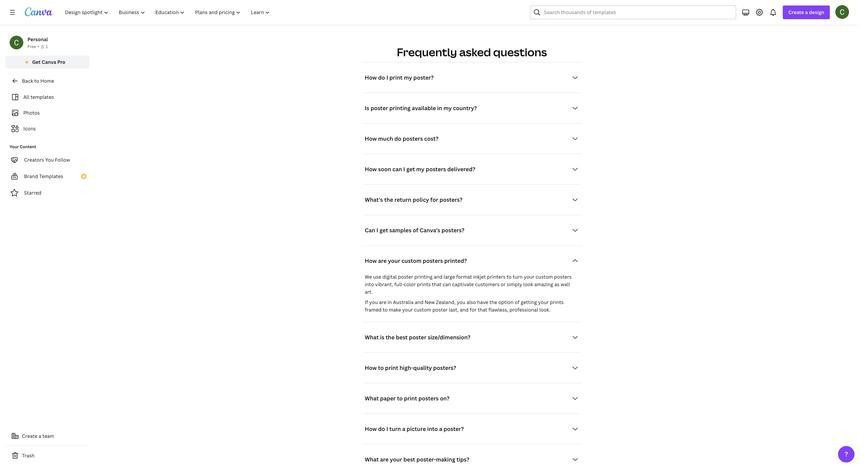 Task type: describe. For each thing, give the bounding box(es) containing it.
icons
[[23, 125, 36, 132]]

how for how to print high-quality posters?
[[365, 365, 377, 372]]

policy
[[413, 196, 429, 204]]

last,
[[449, 307, 459, 313]]

how soon can i get my posters delivered?
[[365, 166, 476, 173]]

get inside dropdown button
[[407, 166, 415, 173]]

captivate
[[452, 281, 474, 288]]

do for turn
[[378, 426, 385, 433]]

zealand,
[[436, 299, 456, 306]]

what are your best poster-making tips?
[[365, 456, 470, 464]]

posters? inside dropdown button
[[442, 227, 465, 234]]

•
[[38, 44, 39, 49]]

create a team
[[22, 433, 54, 440]]

paper
[[380, 395, 396, 403]]

creators you follow
[[24, 157, 70, 163]]

new
[[425, 299, 435, 306]]

1 horizontal spatial poster?
[[444, 426, 464, 433]]

i inside dropdown button
[[377, 227, 378, 234]]

create for create a team
[[22, 433, 37, 440]]

your inside dropdown button
[[390, 456, 402, 464]]

how do i turn a picture into a poster?
[[365, 426, 464, 433]]

0 horizontal spatial poster?
[[414, 74, 434, 82]]

can inside how soon can i get my posters delivered? dropdown button
[[393, 166, 402, 173]]

for inside dropdown button
[[431, 196, 439, 204]]

soon
[[378, 166, 391, 173]]

is
[[365, 105, 370, 112]]

to inside back to home link
[[34, 78, 39, 84]]

inkjet
[[473, 274, 486, 280]]

get canva pro button
[[5, 56, 89, 69]]

create a design
[[789, 9, 825, 15]]

how to print high-quality posters? button
[[362, 362, 582, 375]]

Search search field
[[544, 6, 732, 19]]

are for how
[[378, 257, 387, 265]]

a left design
[[806, 9, 808, 15]]

0 vertical spatial the
[[384, 196, 393, 204]]

or
[[501, 281, 506, 288]]

design
[[810, 9, 825, 15]]

all
[[23, 94, 29, 100]]

best for poster
[[396, 334, 408, 342]]

back to home
[[22, 78, 54, 84]]

what's
[[365, 196, 383, 204]]

what is the best poster size/dimension?
[[365, 334, 471, 342]]

if
[[365, 299, 368, 306]]

trash
[[22, 453, 35, 459]]

your content
[[10, 144, 36, 150]]

photos link
[[10, 107, 85, 120]]

printers
[[487, 274, 506, 280]]

posters inside how soon can i get my posters delivered? dropdown button
[[426, 166, 446, 173]]

your inside "dropdown button"
[[388, 257, 400, 265]]

can i get samples of canva's posters? button
[[362, 224, 582, 238]]

art.
[[365, 289, 373, 296]]

starred link
[[5, 186, 89, 200]]

print for i
[[390, 74, 403, 82]]

templates
[[39, 173, 63, 180]]

to inside if you are in australia and new zealand, you also have the option of getting your prints framed to make your custom poster last, and for that flawless, professional look.
[[383, 307, 388, 313]]

turn inside we use digital poster printing and large format inkjet printers to turn your custom posters into vibrant, full-color prints that can captivate customers or simply look amazing as wall art.
[[513, 274, 523, 280]]

free •
[[27, 44, 39, 49]]

and for new
[[415, 299, 424, 306]]

that inside if you are in australia and new zealand, you also have the option of getting your prints framed to make your custom poster last, and for that flawless, professional look.
[[478, 307, 488, 313]]

what paper to print posters on? button
[[362, 392, 582, 406]]

what for what is the best poster size/dimension?
[[365, 334, 379, 342]]

return
[[395, 196, 412, 204]]

vibrant,
[[375, 281, 393, 288]]

framed
[[365, 307, 382, 313]]

trash link
[[5, 449, 89, 463]]

how for how much do posters cost?
[[365, 135, 377, 143]]

can
[[365, 227, 375, 234]]

also
[[467, 299, 476, 306]]

and for large
[[434, 274, 443, 280]]

what's the return policy for posters? button
[[362, 193, 582, 207]]

custom inside we use digital poster printing and large format inkjet printers to turn your custom posters into vibrant, full-color prints that can captivate customers or simply look amazing as wall art.
[[536, 274, 553, 280]]

what for what are your best poster-making tips?
[[365, 456, 379, 464]]

the inside if you are in australia and new zealand, you also have the option of getting your prints framed to make your custom poster last, and for that flawless, professional look.
[[490, 299, 497, 306]]

asked
[[460, 45, 491, 60]]

flawless,
[[489, 307, 509, 313]]

home
[[40, 78, 54, 84]]

poster inside we use digital poster printing and large format inkjet printers to turn your custom posters into vibrant, full-color prints that can captivate customers or simply look amazing as wall art.
[[398, 274, 413, 280]]

full-
[[395, 281, 404, 288]]

0 horizontal spatial my
[[404, 74, 412, 82]]

option
[[499, 299, 514, 306]]

personal
[[27, 36, 48, 43]]

can inside we use digital poster printing and large format inkjet printers to turn your custom posters into vibrant, full-color prints that can captivate customers or simply look amazing as wall art.
[[443, 281, 451, 288]]

team
[[42, 433, 54, 440]]

if you are in australia and new zealand, you also have the option of getting your prints framed to make your custom poster last, and for that flawless, professional look.
[[365, 299, 564, 313]]

how do i print my poster?
[[365, 74, 434, 82]]

how to print high-quality posters?
[[365, 365, 456, 372]]

frequently asked questions
[[397, 45, 547, 60]]

how do i turn a picture into a poster? button
[[362, 423, 582, 436]]

how are your custom posters printed?
[[365, 257, 467, 265]]

we use digital poster printing and large format inkjet printers to turn your custom posters into vibrant, full-color prints that can captivate customers or simply look amazing as wall art.
[[365, 274, 572, 296]]

how are your custom posters printed? button
[[362, 254, 582, 268]]

of inside if you are in australia and new zealand, you also have the option of getting your prints framed to make your custom poster last, and for that flawless, professional look.
[[515, 299, 520, 306]]

what are your best poster-making tips? button
[[362, 453, 582, 467]]

how much do posters cost?
[[365, 135, 439, 143]]

your down australia
[[402, 307, 413, 313]]

to inside what paper to print posters on? dropdown button
[[397, 395, 403, 403]]

how for how are your custom posters printed?
[[365, 257, 377, 265]]

content
[[20, 144, 36, 150]]

pro
[[57, 59, 65, 65]]

of inside dropdown button
[[413, 227, 419, 234]]

how much do posters cost? button
[[362, 132, 582, 146]]

on?
[[440, 395, 450, 403]]

how do i print my poster? button
[[362, 71, 582, 85]]

your up look.
[[539, 299, 549, 306]]

icons link
[[10, 122, 85, 135]]

printed?
[[445, 257, 467, 265]]

get inside dropdown button
[[380, 227, 388, 234]]

to inside how to print high-quality posters? dropdown button
[[378, 365, 384, 372]]

make
[[389, 307, 401, 313]]

create a design button
[[783, 5, 830, 19]]

is poster printing available in my country? button
[[362, 101, 582, 115]]

wall
[[561, 281, 570, 288]]

a left picture
[[402, 426, 406, 433]]

best for poster-
[[404, 456, 415, 464]]

back to home link
[[5, 74, 89, 88]]

2 vertical spatial and
[[460, 307, 469, 313]]

posters inside how are your custom posters printed? "dropdown button"
[[423, 257, 443, 265]]

that inside we use digital poster printing and large format inkjet printers to turn your custom posters into vibrant, full-color prints that can captivate customers or simply look amazing as wall art.
[[432, 281, 442, 288]]

is poster printing available in my country?
[[365, 105, 477, 112]]

quality
[[413, 365, 432, 372]]



Task type: vqa. For each thing, say whether or not it's contained in the screenshot.
Main MENU BAR
no



Task type: locate. For each thing, give the bounding box(es) containing it.
poster down the zealand,
[[433, 307, 448, 313]]

to left high-
[[378, 365, 384, 372]]

posters inside what paper to print posters on? dropdown button
[[419, 395, 439, 403]]

christina overa image
[[836, 5, 850, 19]]

1 vertical spatial in
[[388, 299, 392, 306]]

to right back
[[34, 78, 39, 84]]

1 vertical spatial create
[[22, 433, 37, 440]]

color
[[404, 281, 416, 288]]

are inside "dropdown button"
[[378, 257, 387, 265]]

for down also
[[470, 307, 477, 313]]

posters? for what's the return policy for posters?
[[440, 196, 463, 204]]

4 how from the top
[[365, 257, 377, 265]]

into
[[365, 281, 374, 288], [427, 426, 438, 433]]

your
[[388, 257, 400, 265], [524, 274, 535, 280], [539, 299, 549, 306], [402, 307, 413, 313], [390, 456, 402, 464]]

0 vertical spatial prints
[[417, 281, 431, 288]]

what paper to print posters on?
[[365, 395, 450, 403]]

2 horizontal spatial my
[[444, 105, 452, 112]]

5 how from the top
[[365, 365, 377, 372]]

you right if
[[369, 299, 378, 306]]

is
[[380, 334, 385, 342]]

0 horizontal spatial turn
[[390, 426, 401, 433]]

1 horizontal spatial of
[[515, 299, 520, 306]]

2 horizontal spatial and
[[460, 307, 469, 313]]

get right can
[[380, 227, 388, 234]]

printing up 'color'
[[415, 274, 433, 280]]

printing
[[390, 105, 411, 112], [415, 274, 433, 280]]

you left also
[[457, 299, 466, 306]]

0 vertical spatial poster?
[[414, 74, 434, 82]]

can right soon
[[393, 166, 402, 173]]

what for what paper to print posters on?
[[365, 395, 379, 403]]

1 vertical spatial for
[[470, 307, 477, 313]]

posters inside how much do posters cost? dropdown button
[[403, 135, 423, 143]]

posters? right the policy on the left top of the page
[[440, 196, 463, 204]]

2 vertical spatial posters?
[[434, 365, 456, 372]]

0 horizontal spatial printing
[[390, 105, 411, 112]]

how inside "dropdown button"
[[365, 257, 377, 265]]

posters?
[[440, 196, 463, 204], [442, 227, 465, 234], [434, 365, 456, 372]]

for inside if you are in australia and new zealand, you also have the option of getting your prints framed to make your custom poster last, and for that flawless, professional look.
[[470, 307, 477, 313]]

0 horizontal spatial create
[[22, 433, 37, 440]]

0 vertical spatial can
[[393, 166, 402, 173]]

1 horizontal spatial can
[[443, 281, 451, 288]]

into inside we use digital poster printing and large format inkjet printers to turn your custom posters into vibrant, full-color prints that can captivate customers or simply look amazing as wall art.
[[365, 281, 374, 288]]

all templates
[[23, 94, 54, 100]]

get
[[32, 59, 41, 65]]

canva's
[[420, 227, 440, 234]]

in right available
[[437, 105, 442, 112]]

that up new
[[432, 281, 442, 288]]

0 horizontal spatial can
[[393, 166, 402, 173]]

create for create a design
[[789, 9, 805, 15]]

brand templates
[[24, 173, 63, 180]]

printing inside we use digital poster printing and large format inkjet printers to turn your custom posters into vibrant, full-color prints that can captivate customers or simply look amazing as wall art.
[[415, 274, 433, 280]]

of
[[413, 227, 419, 234], [515, 299, 520, 306]]

can down the large
[[443, 281, 451, 288]]

are inside if you are in australia and new zealand, you also have the option of getting your prints framed to make your custom poster last, and for that flawless, professional look.
[[379, 299, 387, 306]]

to up simply
[[507, 274, 512, 280]]

digital
[[383, 274, 397, 280]]

free
[[27, 44, 36, 49]]

customers
[[475, 281, 500, 288]]

the up flawless,
[[490, 299, 497, 306]]

2 vertical spatial print
[[404, 395, 417, 403]]

as
[[555, 281, 560, 288]]

0 vertical spatial and
[[434, 274, 443, 280]]

your up 'look'
[[524, 274, 535, 280]]

and left new
[[415, 299, 424, 306]]

create inside dropdown button
[[789, 9, 805, 15]]

questions
[[494, 45, 547, 60]]

professional
[[510, 307, 539, 313]]

2 vertical spatial what
[[365, 456, 379, 464]]

1 vertical spatial prints
[[550, 299, 564, 306]]

in inside dropdown button
[[437, 105, 442, 112]]

my left country?
[[444, 105, 452, 112]]

1 vertical spatial posters?
[[442, 227, 465, 234]]

and inside we use digital poster printing and large format inkjet printers to turn your custom posters into vibrant, full-color prints that can captivate customers or simply look amazing as wall art.
[[434, 274, 443, 280]]

1 horizontal spatial turn
[[513, 274, 523, 280]]

your up digital
[[388, 257, 400, 265]]

do inside dropdown button
[[395, 135, 402, 143]]

prints up look.
[[550, 299, 564, 306]]

tips?
[[457, 456, 470, 464]]

posters
[[403, 135, 423, 143], [426, 166, 446, 173], [423, 257, 443, 265], [554, 274, 572, 280], [419, 395, 439, 403]]

1 vertical spatial are
[[379, 299, 387, 306]]

you
[[45, 157, 54, 163]]

1
[[46, 44, 48, 49]]

get canva pro
[[32, 59, 65, 65]]

0 horizontal spatial get
[[380, 227, 388, 234]]

your left 'poster-'
[[390, 456, 402, 464]]

1 vertical spatial custom
[[536, 274, 553, 280]]

a left the team
[[39, 433, 41, 440]]

3 what from the top
[[365, 456, 379, 464]]

1 vertical spatial print
[[385, 365, 398, 372]]

1 horizontal spatial get
[[407, 166, 415, 173]]

1 horizontal spatial that
[[478, 307, 488, 313]]

my down frequently
[[404, 74, 412, 82]]

printing left available
[[390, 105, 411, 112]]

0 horizontal spatial for
[[431, 196, 439, 204]]

0 vertical spatial posters?
[[440, 196, 463, 204]]

0 horizontal spatial into
[[365, 281, 374, 288]]

0 horizontal spatial that
[[432, 281, 442, 288]]

are
[[378, 257, 387, 265], [379, 299, 387, 306], [380, 456, 389, 464]]

how for how soon can i get my posters delivered?
[[365, 166, 377, 173]]

have
[[478, 299, 489, 306]]

that down "have"
[[478, 307, 488, 313]]

create
[[789, 9, 805, 15], [22, 433, 37, 440]]

into inside dropdown button
[[427, 426, 438, 433]]

posters? right canva's
[[442, 227, 465, 234]]

getting
[[521, 299, 537, 306]]

poster up 'color'
[[398, 274, 413, 280]]

do for print
[[378, 74, 385, 82]]

simply
[[507, 281, 522, 288]]

to left make
[[383, 307, 388, 313]]

and left the large
[[434, 274, 443, 280]]

0 vertical spatial what
[[365, 334, 379, 342]]

1 what from the top
[[365, 334, 379, 342]]

2 vertical spatial the
[[386, 334, 395, 342]]

large
[[444, 274, 455, 280]]

australia
[[393, 299, 414, 306]]

poster-
[[417, 456, 436, 464]]

cost?
[[424, 135, 439, 143]]

poster? down frequently
[[414, 74, 434, 82]]

custom inside if you are in australia and new zealand, you also have the option of getting your prints framed to make your custom poster last, and for that flawless, professional look.
[[414, 307, 432, 313]]

brand templates link
[[5, 170, 89, 183]]

best left 'poster-'
[[404, 456, 415, 464]]

canva
[[42, 59, 56, 65]]

create inside button
[[22, 433, 37, 440]]

look
[[524, 281, 533, 288]]

1 horizontal spatial for
[[470, 307, 477, 313]]

0 horizontal spatial prints
[[417, 281, 431, 288]]

create left design
[[789, 9, 805, 15]]

posters up wall
[[554, 274, 572, 280]]

1 vertical spatial the
[[490, 299, 497, 306]]

turn inside dropdown button
[[390, 426, 401, 433]]

custom up 'color'
[[402, 257, 422, 265]]

into right picture
[[427, 426, 438, 433]]

poster? up making in the right bottom of the page
[[444, 426, 464, 433]]

prints right 'color'
[[417, 281, 431, 288]]

0 vertical spatial print
[[390, 74, 403, 82]]

1 horizontal spatial create
[[789, 9, 805, 15]]

a
[[806, 9, 808, 15], [402, 426, 406, 433], [439, 426, 443, 433], [39, 433, 41, 440]]

best right is at left
[[396, 334, 408, 342]]

posters? right quality
[[434, 365, 456, 372]]

1 vertical spatial that
[[478, 307, 488, 313]]

how inside dropdown button
[[365, 135, 377, 143]]

how for how do i print my poster?
[[365, 74, 377, 82]]

1 horizontal spatial you
[[457, 299, 466, 306]]

0 vertical spatial are
[[378, 257, 387, 265]]

prints inside if you are in australia and new zealand, you also have the option of getting your prints framed to make your custom poster last, and for that flawless, professional look.
[[550, 299, 564, 306]]

0 vertical spatial get
[[407, 166, 415, 173]]

in up make
[[388, 299, 392, 306]]

1 vertical spatial and
[[415, 299, 424, 306]]

0 vertical spatial custom
[[402, 257, 422, 265]]

my up the policy on the left top of the page
[[416, 166, 425, 173]]

0 vertical spatial of
[[413, 227, 419, 234]]

to inside we use digital poster printing and large format inkjet printers to turn your custom posters into vibrant, full-color prints that can captivate customers or simply look amazing as wall art.
[[507, 274, 512, 280]]

2 vertical spatial are
[[380, 456, 389, 464]]

delivered?
[[448, 166, 476, 173]]

0 horizontal spatial and
[[415, 299, 424, 306]]

2 what from the top
[[365, 395, 379, 403]]

templates
[[31, 94, 54, 100]]

1 vertical spatial printing
[[415, 274, 433, 280]]

1 horizontal spatial in
[[437, 105, 442, 112]]

1 vertical spatial of
[[515, 299, 520, 306]]

back
[[22, 78, 33, 84]]

look.
[[540, 307, 551, 313]]

how for how do i turn a picture into a poster?
[[365, 426, 377, 433]]

2 vertical spatial my
[[416, 166, 425, 173]]

poster right is
[[371, 105, 388, 112]]

None search field
[[531, 5, 737, 19]]

0 horizontal spatial you
[[369, 299, 378, 306]]

turn left picture
[[390, 426, 401, 433]]

top level navigation element
[[60, 5, 276, 19]]

can
[[393, 166, 402, 173], [443, 281, 451, 288]]

1 vertical spatial what
[[365, 395, 379, 403]]

the left return
[[384, 196, 393, 204]]

1 vertical spatial turn
[[390, 426, 401, 433]]

1 vertical spatial poster?
[[444, 426, 464, 433]]

0 vertical spatial my
[[404, 74, 412, 82]]

of left canva's
[[413, 227, 419, 234]]

1 vertical spatial get
[[380, 227, 388, 234]]

0 vertical spatial in
[[437, 105, 442, 112]]

print for to
[[404, 395, 417, 403]]

creators you follow link
[[5, 153, 89, 167]]

1 horizontal spatial and
[[434, 274, 443, 280]]

0 vertical spatial that
[[432, 281, 442, 288]]

0 vertical spatial create
[[789, 9, 805, 15]]

a inside button
[[39, 433, 41, 440]]

frequently
[[397, 45, 457, 60]]

1 horizontal spatial prints
[[550, 299, 564, 306]]

starred
[[24, 190, 41, 196]]

a right picture
[[439, 426, 443, 433]]

0 horizontal spatial of
[[413, 227, 419, 234]]

0 vertical spatial do
[[378, 74, 385, 82]]

what
[[365, 334, 379, 342], [365, 395, 379, 403], [365, 456, 379, 464]]

prints inside we use digital poster printing and large format inkjet printers to turn your custom posters into vibrant, full-color prints that can captivate customers or simply look amazing as wall art.
[[417, 281, 431, 288]]

posters left on?
[[419, 395, 439, 403]]

2 how from the top
[[365, 135, 377, 143]]

6 how from the top
[[365, 426, 377, 433]]

1 you from the left
[[369, 299, 378, 306]]

photos
[[23, 110, 40, 116]]

of up the professional
[[515, 299, 520, 306]]

printing inside is poster printing available in my country? dropdown button
[[390, 105, 411, 112]]

turn up simply
[[513, 274, 523, 280]]

0 vertical spatial best
[[396, 334, 408, 342]]

to right paper at the bottom of the page
[[397, 395, 403, 403]]

get right soon
[[407, 166, 415, 173]]

2 vertical spatial do
[[378, 426, 385, 433]]

picture
[[407, 426, 426, 433]]

posters inside we use digital poster printing and large format inkjet printers to turn your custom posters into vibrant, full-color prints that can captivate customers or simply look amazing as wall art.
[[554, 274, 572, 280]]

custom inside how are your custom posters printed? "dropdown button"
[[402, 257, 422, 265]]

create a team button
[[5, 430, 89, 444]]

for right the policy on the left top of the page
[[431, 196, 439, 204]]

1 how from the top
[[365, 74, 377, 82]]

high-
[[400, 365, 413, 372]]

we
[[365, 274, 372, 280]]

2 vertical spatial custom
[[414, 307, 432, 313]]

to
[[34, 78, 39, 84], [507, 274, 512, 280], [383, 307, 388, 313], [378, 365, 384, 372], [397, 395, 403, 403]]

0 vertical spatial printing
[[390, 105, 411, 112]]

into up art. at the left bottom of the page
[[365, 281, 374, 288]]

turn
[[513, 274, 523, 280], [390, 426, 401, 433]]

best
[[396, 334, 408, 342], [404, 456, 415, 464]]

1 vertical spatial into
[[427, 426, 438, 433]]

0 vertical spatial into
[[365, 281, 374, 288]]

what's the return policy for posters?
[[365, 196, 463, 204]]

3 how from the top
[[365, 166, 377, 173]]

1 horizontal spatial into
[[427, 426, 438, 433]]

my for available
[[444, 105, 452, 112]]

the right is at left
[[386, 334, 395, 342]]

1 horizontal spatial printing
[[415, 274, 433, 280]]

are for what
[[380, 456, 389, 464]]

0 vertical spatial turn
[[513, 274, 523, 280]]

follow
[[55, 157, 70, 163]]

and down also
[[460, 307, 469, 313]]

1 horizontal spatial my
[[416, 166, 425, 173]]

posters left printed? at the bottom right of page
[[423, 257, 443, 265]]

in
[[437, 105, 442, 112], [388, 299, 392, 306]]

how soon can i get my posters delivered? button
[[362, 163, 582, 176]]

print
[[390, 74, 403, 82], [385, 365, 398, 372], [404, 395, 417, 403]]

0 horizontal spatial in
[[388, 299, 392, 306]]

i
[[387, 74, 388, 82], [404, 166, 405, 173], [377, 227, 378, 234], [387, 426, 388, 433]]

2 you from the left
[[457, 299, 466, 306]]

custom up amazing
[[536, 274, 553, 280]]

your inside we use digital poster printing and large format inkjet printers to turn your custom posters into vibrant, full-color prints that can captivate customers or simply look amazing as wall art.
[[524, 274, 535, 280]]

get
[[407, 166, 415, 173], [380, 227, 388, 234]]

my for i
[[416, 166, 425, 173]]

1 vertical spatial can
[[443, 281, 451, 288]]

create left the team
[[22, 433, 37, 440]]

my
[[404, 74, 412, 82], [444, 105, 452, 112], [416, 166, 425, 173]]

1 vertical spatial my
[[444, 105, 452, 112]]

are inside dropdown button
[[380, 456, 389, 464]]

posters left delivered?
[[426, 166, 446, 173]]

can i get samples of canva's posters?
[[365, 227, 465, 234]]

custom down new
[[414, 307, 432, 313]]

0 vertical spatial for
[[431, 196, 439, 204]]

posters? for how to print high-quality posters?
[[434, 365, 456, 372]]

do
[[378, 74, 385, 82], [395, 135, 402, 143], [378, 426, 385, 433]]

posters left the cost?
[[403, 135, 423, 143]]

1 vertical spatial do
[[395, 135, 402, 143]]

creators
[[24, 157, 44, 163]]

in inside if you are in australia and new zealand, you also have the option of getting your prints framed to make your custom poster last, and for that flawless, professional look.
[[388, 299, 392, 306]]

poster?
[[414, 74, 434, 82], [444, 426, 464, 433]]

1 vertical spatial best
[[404, 456, 415, 464]]

available
[[412, 105, 436, 112]]

poster inside if you are in australia and new zealand, you also have the option of getting your prints framed to make your custom poster last, and for that flawless, professional look.
[[433, 307, 448, 313]]

poster up quality
[[409, 334, 427, 342]]



